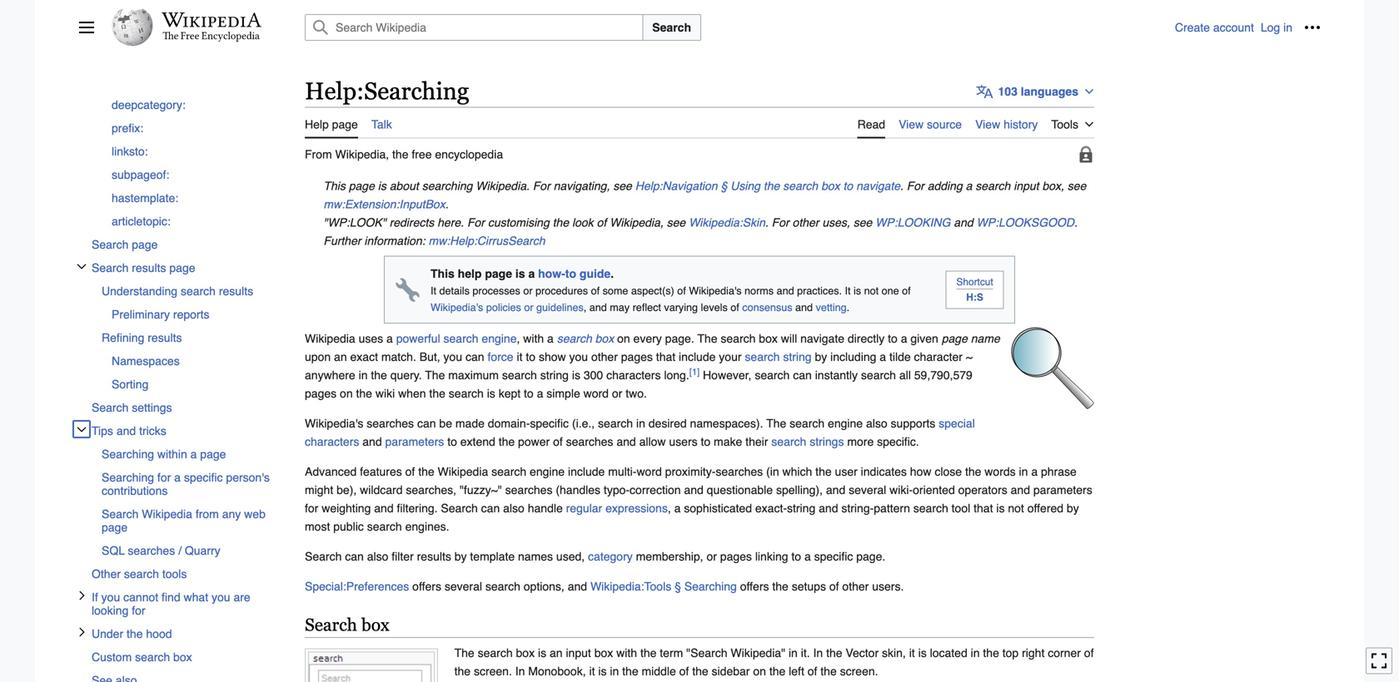 Task type: vqa. For each thing, say whether or not it's contained in the screenshot.
extended-protected article image
no



Task type: describe. For each thing, give the bounding box(es) containing it.
a inside by including a tilde character ~ anywhere in the query. the maximum search string is 300 characters long.
[[880, 351, 886, 364]]

for inside "advanced features of the wikipedia search engine include multi-word proximity-searches (in which the user indicates how close the words in a phrase might be), wildcard searches, "fuzzy~" searches (handles typo-correction and questionable spelling), and several wiki-oriented operators and parameters for weighting and filtering. search can also handle"
[[305, 502, 318, 516]]

1 vertical spatial wikipedia's
[[431, 302, 483, 314]]

guidelines
[[536, 302, 584, 314]]

tools
[[162, 568, 187, 581]]

in right located
[[971, 647, 980, 660]]

other
[[92, 568, 121, 581]]

a inside however, search can instantly search all 59,790,579 pages on the wiki when the search is kept to a simple word or two.
[[537, 387, 543, 401]]

contributions
[[102, 485, 168, 498]]

words
[[985, 466, 1016, 479]]

Search search field
[[285, 14, 1175, 41]]

an inside wikipedia uses a powerful search engine , with a search box on every page. the search box will navigate directly to a given page name upon an exact match. but, you can force it to show you other pages that include your search string
[[334, 351, 347, 364]]

source
[[927, 118, 962, 131]]

103 languages
[[998, 85, 1078, 98]]

page inside this page is about searching wikipedia. for navigating, see help:navigation § using the search box to navigate . for adding a search input box, see mw:extension:inputbox . "wp:look" redirects here. for customising the look of wikipedia, see wikipedia:skin . for other uses, see wp:looking and wp:looksgood . further information: mw:help:cirrussearch
[[349, 180, 375, 193]]

extend
[[460, 436, 495, 449]]

procedures
[[535, 285, 588, 297]]

is left located
[[918, 647, 927, 660]]

name
[[971, 332, 1000, 346]]

page inside search wikipedia from any web page
[[102, 521, 128, 535]]

searches down "wiki"
[[367, 417, 414, 431]]

wikipedia image
[[162, 12, 261, 27]]

also inside "advanced features of the wikipedia search engine include multi-word proximity-searches (in which the user indicates how close the words in a phrase might be), wildcard searches, "fuzzy~" searches (handles typo-correction and questionable spelling), and several wiki-oriented operators and parameters for weighting and filtering. search can also handle"
[[503, 502, 524, 516]]

filter
[[392, 551, 414, 564]]

to down be
[[447, 436, 457, 449]]

setups
[[792, 581, 826, 594]]

input inside this page is about searching wikipedia. for navigating, see help:navigation § using the search box to navigate . for adding a search input box, see mw:extension:inputbox . "wp:look" redirects here. for customising the look of wikipedia, see wikipedia:skin . for other uses, see wp:looking and wp:looksgood . further information: mw:help:cirrussearch
[[1014, 180, 1039, 193]]

results up understanding
[[132, 261, 166, 275]]

for right wikipedia. at the left top of page
[[533, 180, 550, 193]]

can inside wikipedia uses a powerful search engine , with a search box on every page. the search box will navigate directly to a given page name upon an exact match. but, you can force it to show you other pages that include your search string
[[466, 351, 484, 364]]

to left the make
[[701, 436, 710, 449]]

handle
[[528, 502, 563, 516]]

but,
[[419, 351, 440, 364]]

search strings link
[[771, 436, 844, 449]]

search for search box
[[305, 616, 357, 636]]

0 vertical spatial specific
[[530, 417, 569, 431]]

for down the help:navigation § using the search box to navigate link
[[772, 216, 789, 230]]

wiki
[[375, 387, 395, 401]]

(i.e.,
[[572, 417, 595, 431]]

of right power
[[553, 436, 563, 449]]

of right one
[[902, 285, 911, 297]]

2 horizontal spatial pages
[[720, 551, 752, 564]]

help page
[[305, 118, 358, 131]]

including
[[830, 351, 876, 364]]

is inside , a sophisticated exact-string and string-pattern search tool that is not offered by most public search engines.
[[996, 502, 1005, 516]]

pages inside wikipedia uses a powerful search engine , with a search box on every page. the search box will navigate directly to a given page name upon an exact match. but, you can force it to show you other pages that include your search string
[[621, 351, 653, 364]]

and down words
[[1011, 484, 1030, 497]]

what
[[184, 591, 208, 604]]

by inside , a sophisticated exact-string and string-pattern search tool that is not offered by most public search engines.
[[1067, 502, 1079, 516]]

can inside however, search can instantly search all 59,790,579 pages on the wiki when the search is kept to a simple word or two.
[[793, 369, 812, 382]]

uses
[[359, 332, 383, 346]]

are
[[234, 591, 250, 604]]

kept
[[499, 387, 521, 401]]

you left are
[[211, 591, 230, 604]]

exact
[[350, 351, 378, 364]]

force
[[488, 351, 513, 364]]

help for help : searching
[[305, 77, 356, 105]]

menu image
[[78, 19, 95, 36]]

search for search
[[652, 21, 691, 34]]

expressions
[[605, 502, 668, 516]]

searching within a page link
[[102, 443, 271, 466]]

see right navigating,
[[613, 180, 632, 193]]

word inside however, search can instantly search all 59,790,579 pages on the wiki when the search is kept to a simple word or two.
[[583, 387, 609, 401]]

free
[[412, 148, 432, 161]]

articletopic:
[[112, 215, 171, 228]]

1 horizontal spatial in
[[813, 647, 823, 660]]

under
[[92, 628, 123, 641]]

search inside by including a tilde character ~ anywhere in the query. the maximum search string is 300 characters long.
[[502, 369, 537, 382]]

membership,
[[636, 551, 703, 564]]

string inside by including a tilde character ~ anywhere in the query. the maximum search string is 300 characters long.
[[540, 369, 569, 382]]

searches down "(i.e.,"
[[566, 436, 613, 449]]

of right setups on the bottom right of the page
[[829, 581, 839, 594]]

box down may
[[595, 332, 614, 346]]

in left the it.
[[789, 647, 798, 660]]

you down the search box "link"
[[569, 351, 588, 364]]

users.
[[872, 581, 904, 594]]

and down wildcard
[[374, 502, 394, 516]]

in inside by including a tilde character ~ anywhere in the query. the maximum search string is 300 characters long.
[[359, 369, 368, 382]]

and up consensus link in the top of the page
[[777, 285, 794, 297]]

public
[[333, 521, 364, 534]]

search for search settings
[[92, 401, 129, 415]]

powerful search engine link
[[396, 332, 517, 346]]

main content containing help
[[298, 75, 1321, 683]]

search string link
[[745, 351, 812, 364]]

custom search box
[[92, 651, 192, 664]]

searching inside searching for a specific person's contributions
[[102, 471, 154, 485]]

a inside this help page is a how-to guide . it details processes or procedures of some aspect(s) of wikipedia's norms and practices. it is not one of wikipedia's policies or guidelines , and may reflect varying levels of consensus and vetting .
[[528, 267, 535, 281]]

given
[[910, 332, 938, 346]]

string inside wikipedia uses a powerful search engine , with a search box on every page. the search box will navigate directly to a given page name upon an exact match. but, you can force it to show you other pages that include your search string
[[783, 351, 812, 364]]

search box
[[305, 616, 389, 636]]

/
[[178, 545, 182, 558]]

or up wikipedia's policies or guidelines link
[[523, 285, 533, 297]]

and up the features on the left of the page
[[362, 436, 382, 449]]

search wikipedia from any web page link
[[102, 503, 271, 540]]

2 it from the left
[[845, 285, 851, 297]]

0 horizontal spatial also
[[367, 551, 388, 564]]

with for the
[[616, 647, 637, 660]]

skin,
[[882, 647, 906, 660]]

search for search results page
[[92, 261, 129, 275]]

your
[[719, 351, 742, 364]]

results inside "link"
[[148, 331, 182, 345]]

an inside the search box is an input box with the term "search wikipedia" in it. in the vector skin, it is located in the top right corner of the screen. in monobook, it is in the middle of the sidebar on the left of the screen.
[[550, 647, 563, 660]]

a up show
[[547, 332, 554, 346]]

wikipedia's policies or guidelines link
[[431, 302, 584, 314]]

(in
[[766, 466, 779, 479]]

you right the "if"
[[101, 591, 120, 604]]

wikipedia"
[[731, 647, 785, 660]]

help
[[458, 267, 482, 281]]

to inside however, search can instantly search all 59,790,579 pages on the wiki when the search is kept to a simple word or two.
[[524, 387, 534, 401]]

consensus link
[[742, 302, 792, 314]]

results up the preliminary reports link
[[219, 285, 253, 298]]

talk link
[[371, 108, 392, 137]]

this help page is a how-to guide . it details processes or procedures of some aspect(s) of wikipedia's norms and practices. it is not one of wikipedia's policies or guidelines , and may reflect varying levels of consensus and vetting .
[[431, 267, 911, 314]]

not inside , a sophisticated exact-string and string-pattern search tool that is not offered by most public search engines.
[[1008, 502, 1024, 516]]

made
[[455, 417, 485, 431]]

of up 'varying'
[[677, 285, 686, 297]]

include inside "advanced features of the wikipedia search engine include multi-word proximity-searches (in which the user indicates how close the words in a phrase might be), wildcard searches, "fuzzy~" searches (handles typo-correction and questionable spelling), and several wiki-oriented operators and parameters for weighting and filtering. search can also handle"
[[568, 466, 605, 479]]

custom
[[92, 651, 132, 664]]

that inside , a sophisticated exact-string and string-pattern search tool that is not offered by most public search engines.
[[974, 502, 993, 516]]

refining
[[102, 331, 144, 345]]

to inside this page is about searching wikipedia. for navigating, see help:navigation § using the search box to navigate . for adding a search input box, see mw:extension:inputbox . "wp:look" redirects here. for customising the look of wikipedia, see wikipedia:skin . for other uses, see wp:looking and wp:looksgood . further information: mw:help:cirrussearch
[[843, 180, 853, 193]]

h:s
[[966, 292, 983, 303]]

several inside "advanced features of the wikipedia search engine include multi-word proximity-searches (in which the user indicates how close the words in a phrase might be), wildcard searches, "fuzzy~" searches (handles typo-correction and questionable spelling), and several wiki-oriented operators and parameters for weighting and filtering. search can also handle"
[[849, 484, 886, 497]]

for left adding
[[907, 180, 924, 193]]

searching right §
[[684, 581, 737, 594]]

and parameters to extend the power of searches and allow users to make their search strings more specific.
[[359, 436, 919, 449]]

or right membership,
[[707, 551, 717, 564]]

box up monobook,
[[516, 647, 535, 660]]

and down practices.
[[795, 302, 813, 314]]

you down powerful search engine link
[[443, 351, 462, 364]]

page inside wikipedia uses a powerful search engine , with a search box on every page. the search box will navigate directly to a given page name upon an exact match. but, you can force it to show you other pages that include your search string
[[942, 332, 968, 346]]

namespaces
[[112, 355, 180, 368]]

input inside the search box is an input box with the term "search wikipedia" in it. in the vector skin, it is located in the top right corner of the screen. in monobook, it is in the middle of the sidebar on the left of the screen.
[[566, 647, 591, 660]]

is right monobook,
[[598, 665, 607, 679]]

string inside , a sophisticated exact-string and string-pattern search tool that is not offered by most public search engines.
[[787, 502, 815, 516]]

in left middle
[[610, 665, 619, 679]]

mw:help:cirrussearch link
[[428, 235, 545, 248]]

to inside this help page is a how-to guide . it details processes or procedures of some aspect(s) of wikipedia's norms and practices. it is not one of wikipedia's policies or guidelines , and may reflect varying levels of consensus and vetting .
[[565, 267, 576, 281]]

of inside "advanced features of the wikipedia search engine include multi-word proximity-searches (in which the user indicates how close the words in a phrase might be), wildcard searches, "fuzzy~" searches (handles typo-correction and questionable spelling), and several wiki-oriented operators and parameters for weighting and filtering. search can also handle"
[[405, 466, 415, 479]]

can left be
[[417, 417, 436, 431]]

further
[[323, 235, 361, 248]]

see down help:navigation at the top of page
[[667, 216, 685, 230]]

from wikipedia, the free encyclopedia
[[305, 148, 503, 161]]

, inside , a sophisticated exact-string and string-pattern search tool that is not offered by most public search engines.
[[668, 502, 671, 516]]

box down special:preferences link
[[361, 616, 389, 636]]

0 horizontal spatial several
[[445, 581, 482, 594]]

1 vertical spatial engine
[[828, 417, 863, 431]]

searches up questionable
[[716, 466, 763, 479]]

match.
[[381, 351, 416, 364]]

page inside this help page is a how-to guide . it details processes or procedures of some aspect(s) of wikipedia's norms and practices. it is not one of wikipedia's policies or guidelines , and may reflect varying levels of consensus and vetting .
[[485, 267, 512, 281]]

other search tools link
[[92, 563, 271, 586]]

see right 'uses,' on the right of page
[[853, 216, 872, 230]]

anywhere
[[305, 369, 355, 382]]

is left one
[[854, 285, 861, 297]]

300
[[584, 369, 603, 382]]

search settings
[[92, 401, 172, 415]]

2 screen. from the left
[[840, 665, 878, 679]]

tilde
[[889, 351, 911, 364]]

include inside wikipedia uses a powerful search engine , with a search box on every page. the search box will navigate directly to a given page name upon an exact match. but, you can force it to show you other pages that include your search string
[[679, 351, 716, 364]]

and inside this page is about searching wikipedia. for navigating, see help:navigation § using the search box to navigate . for adding a search input box, see mw:extension:inputbox . "wp:look" redirects here. for customising the look of wikipedia, see wikipedia:skin . for other uses, see wp:looking and wp:looksgood . further information: mw:help:cirrussearch
[[954, 216, 973, 230]]

right
[[1022, 647, 1045, 660]]

page down search page link
[[169, 261, 195, 275]]

2 horizontal spatial specific
[[814, 551, 853, 564]]

box down under the hood link
[[173, 651, 192, 664]]

navigate inside this page is about searching wikipedia. for navigating, see help:navigation § using the search box to navigate . for adding a search input box, see mw:extension:inputbox . "wp:look" redirects here. for customising the look of wikipedia, see wikipedia:skin . for other uses, see wp:looking and wp:looksgood . further information: mw:help:cirrussearch
[[856, 180, 900, 193]]

a right uses
[[386, 332, 393, 346]]

settings
[[132, 401, 172, 415]]

(handles
[[556, 484, 600, 497]]

a inside searching within a page link
[[190, 448, 197, 461]]

view for view source
[[899, 118, 924, 131]]

for up mw:help:cirrussearch
[[467, 216, 485, 230]]

by inside by including a tilde character ~ anywhere in the query. the maximum search string is 300 characters long.
[[815, 351, 827, 364]]

with for to
[[523, 332, 544, 346]]

pages inside however, search can instantly search all 59,790,579 pages on the wiki when the search is kept to a simple word or two.
[[305, 387, 337, 401]]

it.
[[801, 647, 810, 660]]

regular
[[566, 502, 602, 516]]

languages
[[1021, 85, 1078, 98]]

and right tips
[[116, 425, 136, 438]]

note containing "wp:look" redirects here. for customising the look of wikipedia, see
[[305, 214, 1094, 232]]

hastemplate: link
[[112, 186, 271, 210]]

is up processes
[[515, 267, 525, 281]]

engine inside wikipedia uses a powerful search engine , with a search box on every page. the search box will navigate directly to a given page name upon an exact match. but, you can force it to show you other pages that include your search string
[[482, 332, 517, 346]]

help : searching
[[305, 77, 469, 105]]

tips and tricks
[[92, 425, 166, 438]]

find
[[162, 591, 180, 604]]

is up monobook,
[[538, 647, 546, 660]]

is inside however, search can instantly search all 59,790,579 pages on the wiki when the search is kept to a simple word or two.
[[487, 387, 495, 401]]

other inside this page is about searching wikipedia. for navigating, see help:navigation § using the search box to navigate . for adding a search input box, see mw:extension:inputbox . "wp:look" redirects here. for customising the look of wikipedia, see wikipedia:skin . for other uses, see wp:looking and wp:looksgood . further information: mw:help:cirrussearch
[[792, 216, 819, 230]]

search inside the search box is an input box with the term "search wikipedia" in it. in the vector skin, it is located in the top right corner of the screen. in monobook, it is in the middle of the sidebar on the left of the screen.
[[478, 647, 513, 660]]

search inside "advanced features of the wikipedia search engine include multi-word proximity-searches (in which the user indicates how close the words in a phrase might be), wildcard searches, "fuzzy~" searches (handles typo-correction and questionable spelling), and several wiki-oriented operators and parameters for weighting and filtering. search can also handle"
[[491, 466, 526, 479]]

wiki-
[[889, 484, 913, 497]]

2 horizontal spatial also
[[866, 417, 887, 431]]

box down special:preferences offers several search options, and wikipedia:tools § searching offers the setups of other users.
[[594, 647, 613, 660]]

2 horizontal spatial it
[[909, 647, 915, 660]]

x small image for under
[[77, 628, 87, 638]]

wikipedia inside search wikipedia from any web page
[[142, 508, 192, 521]]

of right corner
[[1084, 647, 1094, 660]]

and down user
[[826, 484, 845, 497]]

page up search results page
[[132, 238, 158, 251]]

string-
[[841, 502, 874, 516]]

search inside "advanced features of the wikipedia search engine include multi-word proximity-searches (in which the user indicates how close the words in a phrase might be), wildcard searches, "fuzzy~" searches (handles typo-correction and questionable spelling), and several wiki-oriented operators and parameters for weighting and filtering. search can also handle"
[[441, 502, 478, 516]]

searching down "tips and tricks"
[[102, 448, 154, 461]]

and left may
[[589, 302, 607, 314]]

x small image
[[77, 591, 87, 601]]

other inside wikipedia uses a powerful search engine , with a search box on every page. the search box will navigate directly to a given page name upon an exact match. but, you can force it to show you other pages that include your search string
[[591, 351, 618, 364]]

a inside "advanced features of the wikipedia search engine include multi-word proximity-searches (in which the user indicates how close the words in a phrase might be), wildcard searches, "fuzzy~" searches (handles typo-correction and questionable spelling), and several wiki-oriented operators and parameters for weighting and filtering. search can also handle"
[[1031, 466, 1038, 479]]

1 it from the left
[[431, 285, 436, 297]]

reflect
[[633, 302, 661, 314]]

"wp:look"
[[323, 216, 386, 230]]

on inside wikipedia uses a powerful search engine , with a search box on every page. the search box will navigate directly to a given page name upon an exact match. but, you can force it to show you other pages that include your search string
[[617, 332, 630, 346]]

the free encyclopedia image
[[163, 32, 260, 42]]

0 horizontal spatial wikipedia's
[[305, 417, 363, 431]]

the inside the search box is an input box with the term "search wikipedia" in it. in the vector skin, it is located in the top right corner of the screen. in monobook, it is in the middle of the sidebar on the left of the screen.
[[454, 647, 474, 660]]

which
[[782, 466, 812, 479]]

view history link
[[975, 108, 1038, 137]]

query.
[[390, 369, 422, 382]]

and down used,
[[568, 581, 587, 594]]

see right box,
[[1067, 180, 1086, 193]]

in up 'and parameters to extend the power of searches and allow users to make their search strings more specific.'
[[636, 417, 645, 431]]

create account link
[[1175, 21, 1254, 34]]

a inside , a sophisticated exact-string and string-pattern search tool that is not offered by most public search engines.
[[674, 502, 681, 516]]



Task type: locate. For each thing, give the bounding box(es) containing it.
x small image for tips
[[77, 425, 87, 435]]

1 horizontal spatial characters
[[606, 369, 661, 382]]

1 horizontal spatial navigate
[[856, 180, 900, 193]]

, a sophisticated exact-string and string-pattern search tool that is not offered by most public search engines.
[[305, 502, 1079, 534]]

1 horizontal spatial include
[[679, 351, 716, 364]]

wikipedia, inside this page is about searching wikipedia. for navigating, see help:navigation § using the search box to navigate . for adding a search input box, see mw:extension:inputbox . "wp:look" redirects here. for customising the look of wikipedia, see wikipedia:skin . for other uses, see wp:looking and wp:looksgood . further information: mw:help:cirrussearch
[[610, 216, 663, 230]]

offers down linking
[[740, 581, 769, 594]]

characters up two.
[[606, 369, 661, 382]]

0 vertical spatial for
[[157, 471, 171, 485]]

2 horizontal spatial engine
[[828, 417, 863, 431]]

box,
[[1042, 180, 1064, 193]]

subpageof: link
[[112, 163, 271, 186]]

some
[[603, 285, 628, 297]]

1 offers from the left
[[412, 581, 441, 594]]

shortcut link
[[956, 277, 993, 288]]

1 horizontal spatial specific
[[530, 417, 569, 431]]

0 horizontal spatial this
[[323, 180, 345, 193]]

language progressive image
[[976, 83, 993, 100]]

the
[[697, 332, 717, 346], [425, 369, 445, 382], [766, 417, 786, 431], [454, 647, 474, 660]]

to left show
[[526, 351, 535, 364]]

a up tilde
[[901, 332, 907, 346]]

navigate inside wikipedia uses a powerful search engine , with a search box on every page. the search box will navigate directly to a given page name upon an exact match. but, you can force it to show you other pages that include your search string
[[800, 332, 844, 346]]

and inside , a sophisticated exact-string and string-pattern search tool that is not offered by most public search engines.
[[819, 502, 838, 516]]

0 horizontal spatial characters
[[305, 436, 359, 449]]

include up (handles
[[568, 466, 605, 479]]

view inside view history link
[[975, 118, 1000, 131]]

1 vertical spatial on
[[340, 387, 353, 401]]

for up under the hood
[[132, 604, 145, 618]]

fullscreen image
[[1371, 653, 1387, 670]]

engine inside "advanced features of the wikipedia search engine include multi-word proximity-searches (in which the user indicates how close the words in a phrase might be), wildcard searches, "fuzzy~" searches (handles typo-correction and questionable spelling), and several wiki-oriented operators and parameters for weighting and filtering. search can also handle"
[[530, 466, 565, 479]]

refining results
[[102, 331, 182, 345]]

1 vertical spatial x small image
[[77, 425, 87, 435]]

other search tools
[[92, 568, 187, 581]]

characters inside special characters
[[305, 436, 359, 449]]

0 horizontal spatial parameters
[[385, 436, 444, 449]]

that inside wikipedia uses a powerful search engine , with a search box on every page. the search box will navigate directly to a given page name upon an exact match. but, you can force it to show you other pages that include your search string
[[656, 351, 675, 364]]

help up help page link
[[305, 77, 356, 105]]

search inside search wikipedia from any web page
[[102, 508, 139, 521]]

§
[[675, 581, 681, 594]]

wikipedia, right look on the left top
[[610, 216, 663, 230]]

a left phrase on the right of the page
[[1031, 466, 1038, 479]]

1 horizontal spatial it
[[845, 285, 851, 297]]

0 horizontal spatial for
[[132, 604, 145, 618]]

this down from
[[323, 180, 345, 193]]

wikipedia:tools § searching link
[[590, 581, 737, 594]]

view for view history
[[975, 118, 1000, 131]]

x small image left under
[[77, 628, 87, 638]]

0 vertical spatial an
[[334, 351, 347, 364]]

wikipedia inside "advanced features of the wikipedia search engine include multi-word proximity-searches (in which the user indicates how close the words in a phrase might be), wildcard searches, "fuzzy~" searches (handles typo-correction and questionable spelling), and several wiki-oriented operators and parameters for weighting and filtering. search can also handle"
[[438, 466, 488, 479]]

2 offers from the left
[[740, 581, 769, 594]]

for inside if you cannot find what you are looking for
[[132, 604, 145, 618]]

1 horizontal spatial page.
[[856, 551, 885, 564]]

page. up users.
[[856, 551, 885, 564]]

by up instantly in the right bottom of the page
[[815, 351, 827, 364]]

1 vertical spatial in
[[515, 665, 525, 679]]

0 vertical spatial also
[[866, 417, 887, 431]]

string down will
[[783, 351, 812, 364]]

2 vertical spatial specific
[[814, 551, 853, 564]]

for inside searching for a specific person's contributions
[[157, 471, 171, 485]]

to right kept
[[524, 387, 534, 401]]

0 vertical spatial wikipedia's
[[689, 285, 742, 297]]

with
[[523, 332, 544, 346], [616, 647, 637, 660]]

it inside wikipedia uses a powerful search engine , with a search box on every page. the search box will navigate directly to a given page name upon an exact match. but, you can force it to show you other pages that include your search string
[[517, 351, 523, 364]]

2 vertical spatial engine
[[530, 466, 565, 479]]

1 horizontal spatial wikipedia's
[[431, 302, 483, 314]]

search inside button
[[652, 21, 691, 34]]

and left the string- in the bottom of the page
[[819, 502, 838, 516]]

how-to guide link
[[538, 267, 611, 281]]

search for search page
[[92, 238, 129, 251]]

1 horizontal spatial an
[[550, 647, 563, 660]]

search
[[783, 180, 818, 193], [975, 180, 1010, 193], [181, 285, 216, 298], [443, 332, 478, 346], [557, 332, 592, 346], [721, 332, 756, 346], [745, 351, 780, 364], [502, 369, 537, 382], [755, 369, 790, 382], [861, 369, 896, 382], [449, 387, 484, 401], [598, 417, 633, 431], [790, 417, 825, 431], [771, 436, 806, 449], [491, 466, 526, 479], [913, 502, 948, 516], [367, 521, 402, 534], [124, 568, 159, 581], [485, 581, 520, 594], [478, 647, 513, 660], [135, 651, 170, 664]]

2 horizontal spatial ,
[[668, 502, 671, 516]]

if you cannot find what you are looking for link
[[92, 586, 271, 623]]

2 x small image from the top
[[77, 425, 87, 435]]

options,
[[524, 581, 564, 594]]

searching down searching within a page in the left bottom of the page
[[102, 471, 154, 485]]

0 horizontal spatial an
[[334, 351, 347, 364]]

also
[[866, 417, 887, 431], [503, 502, 524, 516], [367, 551, 388, 564]]

0 horizontal spatial that
[[656, 351, 675, 364]]

can up special:preferences link
[[345, 551, 364, 564]]

and down adding
[[954, 216, 973, 230]]

box left will
[[759, 332, 778, 346]]

directly
[[848, 332, 885, 346]]

0 horizontal spatial not
[[864, 285, 879, 297]]

sql searches / quarry
[[102, 545, 220, 558]]

understanding search results link
[[102, 280, 271, 303]]

2 vertical spatial x small image
[[77, 628, 87, 638]]

is inside by including a tilde character ~ anywhere in the query. the maximum search string is 300 characters long.
[[572, 369, 580, 382]]

a inside searching for a specific person's contributions
[[174, 471, 181, 485]]

this for this page is about searching wikipedia. for navigating, see help:navigation § using the search box to navigate . for adding a search input box, see mw:extension:inputbox . "wp:look" redirects here. for customising the look of wikipedia, see wikipedia:skin . for other uses, see wp:looking and wp:looksgood . further information: mw:help:cirrussearch
[[323, 180, 345, 193]]

it right monobook,
[[589, 665, 595, 679]]

of right look on the left top
[[597, 216, 606, 230]]

wikipedia's up advanced
[[305, 417, 363, 431]]

talk
[[371, 118, 392, 131]]

2 horizontal spatial on
[[753, 665, 766, 679]]

of
[[597, 216, 606, 230], [591, 285, 600, 297], [677, 285, 686, 297], [902, 285, 911, 297], [731, 302, 739, 314], [553, 436, 563, 449], [405, 466, 415, 479], [829, 581, 839, 594], [1084, 647, 1094, 660], [679, 665, 689, 679], [808, 665, 817, 679]]

string down the spelling),
[[787, 502, 815, 516]]

is inside this page is about searching wikipedia. for navigating, see help:navigation § using the search box to navigate . for adding a search input box, see mw:extension:inputbox . "wp:look" redirects here. for customising the look of wikipedia, see wikipedia:skin . for other uses, see wp:looking and wp:looksgood . further information: mw:help:cirrussearch
[[378, 180, 386, 193]]

box
[[821, 180, 840, 193], [595, 332, 614, 346], [759, 332, 778, 346], [361, 616, 389, 636], [516, 647, 535, 660], [594, 647, 613, 660], [173, 651, 192, 664]]

tools
[[1051, 118, 1078, 131]]

is up the mw:extension:inputbox link
[[378, 180, 386, 193]]

, down correction
[[668, 502, 671, 516]]

will
[[781, 332, 797, 346]]

the search box is an input box with the term "search wikipedia" in it. in the vector skin, it is located in the top right corner of the screen. in monobook, it is in the middle of the sidebar on the left of the screen.
[[454, 647, 1094, 679]]

searching for a specific person's contributions link
[[102, 466, 271, 503]]

0 vertical spatial on
[[617, 332, 630, 346]]

in down exact
[[359, 369, 368, 382]]

note containing further information:
[[305, 232, 1094, 250]]

note containing this page is about searching wikipedia. for navigating, see
[[305, 177, 1094, 214]]

can
[[466, 351, 484, 364], [793, 369, 812, 382], [417, 417, 436, 431], [481, 502, 500, 516], [345, 551, 364, 564]]

0 horizontal spatial pages
[[305, 387, 337, 401]]

several down template
[[445, 581, 482, 594]]

personal tools navigation
[[1175, 14, 1326, 41]]

1 horizontal spatial with
[[616, 647, 637, 660]]

0 horizontal spatial in
[[515, 665, 525, 679]]

2 vertical spatial on
[[753, 665, 766, 679]]

Search Wikipedia search field
[[305, 14, 643, 41]]

1 horizontal spatial wikipedia
[[305, 332, 355, 346]]

how-
[[538, 267, 565, 281]]

0 horizontal spatial view
[[899, 118, 924, 131]]

2 horizontal spatial wikipedia
[[438, 466, 488, 479]]

0 horizontal spatial offers
[[412, 581, 441, 594]]

0 vertical spatial word
[[583, 387, 609, 401]]

1 horizontal spatial pages
[[621, 351, 653, 364]]

2 help from the top
[[305, 118, 329, 131]]

note containing shortcut
[[946, 271, 1004, 309]]

specific up power
[[530, 417, 569, 431]]

page left talk
[[332, 118, 358, 131]]

on inside however, search can instantly search all 59,790,579 pages on the wiki when the search is kept to a simple word or two.
[[340, 387, 353, 401]]

of right left
[[808, 665, 817, 679]]

user
[[835, 466, 858, 479]]

tips
[[92, 425, 113, 438]]

a up setups on the bottom right of the page
[[804, 551, 811, 564]]

searches inside the sql searches / quarry link
[[128, 545, 175, 558]]

cannot
[[123, 591, 158, 604]]

help up from
[[305, 118, 329, 131]]

0 horizontal spatial navigate
[[800, 332, 844, 346]]

middle
[[642, 665, 676, 679]]

the inside wikipedia uses a powerful search engine , with a search box on every page. the search box will navigate directly to a given page name upon an exact match. but, you can force it to show you other pages that include your search string
[[697, 332, 717, 346]]

x small image left tips
[[77, 425, 87, 435]]

1 vertical spatial for
[[305, 502, 318, 516]]

word inside "advanced features of the wikipedia search engine include multi-word proximity-searches (in which the user indicates how close the words in a phrase might be), wildcard searches, "fuzzy~" searches (handles typo-correction and questionable spelling), and several wiki-oriented operators and parameters for weighting and filtering. search can also handle"
[[637, 466, 662, 479]]

0 horizontal spatial other
[[591, 351, 618, 364]]

this page is about searching wikipedia. for navigating, see help:navigation § using the search box to navigate . for adding a search input box, see mw:extension:inputbox . "wp:look" redirects here. for customising the look of wikipedia, see wikipedia:skin . for other uses, see wp:looking and wp:looksgood . further information: mw:help:cirrussearch
[[323, 180, 1086, 248]]

1 x small image from the top
[[77, 262, 87, 272]]

include up [1]
[[679, 351, 716, 364]]

with up show
[[523, 332, 544, 346]]

pages down every
[[621, 351, 653, 364]]

or left two.
[[612, 387, 622, 401]]

instantly
[[815, 369, 858, 382]]

1 vertical spatial parameters
[[1033, 484, 1092, 497]]

1 vertical spatial wikipedia,
[[610, 216, 663, 230]]

59,790,579
[[914, 369, 972, 382]]

pages
[[621, 351, 653, 364], [305, 387, 337, 401], [720, 551, 752, 564]]

or inside however, search can instantly search all 59,790,579 pages on the wiki when the search is kept to a simple word or two.
[[612, 387, 622, 401]]

namespaces).
[[690, 417, 763, 431]]

it left "details"
[[431, 285, 436, 297]]

and down wikipedia's searches can be made domain-specific (i.e., search in desired namespaces). the search engine also supports
[[616, 436, 636, 449]]

the
[[392, 148, 408, 161], [763, 180, 780, 193], [553, 216, 569, 230], [371, 369, 387, 382], [356, 387, 372, 401], [429, 387, 445, 401], [499, 436, 515, 449], [418, 466, 434, 479], [815, 466, 832, 479], [965, 466, 981, 479], [772, 581, 788, 594], [127, 628, 143, 641], [640, 647, 657, 660], [826, 647, 842, 660], [983, 647, 999, 660], [454, 665, 471, 679], [622, 665, 638, 679], [692, 665, 708, 679], [769, 665, 786, 679], [820, 665, 837, 679]]

subpageof:
[[112, 168, 169, 181]]

0 vertical spatial wikipedia
[[305, 332, 355, 346]]

a left how-
[[528, 267, 535, 281]]

1 vertical spatial input
[[566, 647, 591, 660]]

:
[[356, 77, 364, 105]]

not inside this help page is a how-to guide . it details processes or procedures of some aspect(s) of wikipedia's norms and practices. it is not one of wikipedia's policies or guidelines , and may reflect varying levels of consensus and vetting .
[[864, 285, 879, 297]]

in inside personal tools navigation
[[1283, 21, 1292, 34]]

understanding search results
[[102, 285, 253, 298]]

can down search string link
[[793, 369, 812, 382]]

, inside this help page is a how-to guide . it details processes or procedures of some aspect(s) of wikipedia's norms and practices. it is not one of wikipedia's policies or guidelines , and may reflect varying levels of consensus and vetting .
[[584, 302, 586, 314]]

wikipedia down searching for a specific person's contributions
[[142, 508, 192, 521]]

on
[[617, 332, 630, 346], [340, 387, 353, 401], [753, 665, 766, 679]]

here.
[[437, 216, 464, 230]]

search for search can also filter results by template names used, category membership, or pages linking to a specific page.
[[305, 551, 342, 564]]

2 vertical spatial it
[[589, 665, 595, 679]]

is left 300
[[572, 369, 580, 382]]

, inside wikipedia uses a powerful search engine , with a search box on every page. the search box will navigate directly to a given page name upon an exact match. but, you can force it to show you other pages that include your search string
[[517, 332, 520, 346]]

wp:looking
[[875, 216, 950, 230]]

linksto: link
[[112, 140, 271, 163]]

1 horizontal spatial parameters
[[1033, 484, 1092, 497]]

1 horizontal spatial also
[[503, 502, 524, 516]]

view inside view source 'link'
[[899, 118, 924, 131]]

1 horizontal spatial screen.
[[840, 665, 878, 679]]

string down show
[[540, 369, 569, 382]]

encyclopedia
[[435, 148, 503, 161]]

a down correction
[[674, 502, 681, 516]]

1 vertical spatial include
[[568, 466, 605, 479]]

category link
[[588, 551, 633, 564]]

0 vertical spatial that
[[656, 351, 675, 364]]

0 horizontal spatial input
[[566, 647, 591, 660]]

0 vertical spatial wikipedia,
[[335, 148, 389, 161]]

1 vertical spatial help
[[305, 118, 329, 131]]

of down term
[[679, 665, 689, 679]]

0 horizontal spatial it
[[431, 285, 436, 297]]

term
[[660, 647, 683, 660]]

wikipedia's up levels on the right of the page
[[689, 285, 742, 297]]

0 vertical spatial include
[[679, 351, 716, 364]]

force link
[[488, 351, 513, 364]]

of right levels on the right of the page
[[731, 302, 739, 314]]

1 vertical spatial it
[[909, 647, 915, 660]]

specific inside searching for a specific person's contributions
[[184, 471, 223, 485]]

0 vertical spatial it
[[517, 351, 523, 364]]

log in and more options image
[[1304, 19, 1321, 36]]

adding
[[927, 180, 962, 193]]

1 vertical spatial navigate
[[800, 332, 844, 346]]

searches up handle
[[505, 484, 552, 497]]

this for this help page is a how-to guide . it details processes or procedures of some aspect(s) of wikipedia's norms and practices. it is not one of wikipedia's policies or guidelines , and may reflect varying levels of consensus and vetting .
[[431, 267, 454, 281]]

0 vertical spatial several
[[849, 484, 886, 497]]

help page link
[[305, 108, 358, 139]]

search results page link
[[92, 256, 271, 280]]

page.
[[665, 332, 694, 346], [856, 551, 885, 564]]

specific down searching within a page link on the left of the page
[[184, 471, 223, 485]]

engine down power
[[530, 466, 565, 479]]

0 vertical spatial by
[[815, 351, 827, 364]]

1 help from the top
[[305, 77, 356, 105]]

of down guide
[[591, 285, 600, 297]]

several
[[849, 484, 886, 497], [445, 581, 482, 594]]

all
[[899, 369, 911, 382]]

help for help page
[[305, 118, 329, 131]]

supports
[[891, 417, 935, 431]]

wikipedia up "fuzzy~"
[[438, 466, 488, 479]]

wikipedia inside wikipedia uses a powerful search engine , with a search box on every page. the search box will navigate directly to a given page name upon an exact match. but, you can force it to show you other pages that include your search string
[[305, 332, 355, 346]]

of up searches,
[[405, 466, 415, 479]]

engines.
[[405, 521, 449, 534]]

domain-
[[488, 417, 530, 431]]

1 horizontal spatial that
[[974, 502, 993, 516]]

also left handle
[[503, 502, 524, 516]]

2 vertical spatial string
[[787, 502, 815, 516]]

0 vertical spatial input
[[1014, 180, 1039, 193]]

0 vertical spatial other
[[792, 216, 819, 230]]

0 horizontal spatial it
[[517, 351, 523, 364]]

1 vertical spatial characters
[[305, 436, 359, 449]]

screen. left monobook,
[[474, 665, 512, 679]]

0 vertical spatial string
[[783, 351, 812, 364]]

every
[[633, 332, 662, 346]]

show
[[539, 351, 566, 364]]

an up anywhere
[[334, 351, 347, 364]]

1 vertical spatial page.
[[856, 551, 885, 564]]

operators
[[958, 484, 1007, 497]]

and down proximity-
[[684, 484, 703, 497]]

view history
[[975, 118, 1038, 131]]

note
[[305, 177, 1094, 214], [305, 214, 1094, 232], [305, 232, 1094, 250], [946, 271, 1004, 309]]

2 view from the left
[[975, 118, 1000, 131]]

with inside the search box is an input box with the term "search wikipedia" in it. in the vector skin, it is located in the top right corner of the screen. in monobook, it is in the middle of the sidebar on the left of the screen.
[[616, 647, 637, 660]]

with inside wikipedia uses a powerful search engine , with a search box on every page. the search box will navigate directly to a given page name upon an exact match. but, you can force it to show you other pages that include your search string
[[523, 332, 544, 346]]

look
[[572, 216, 593, 230]]

special characters link
[[305, 417, 975, 449]]

can down "fuzzy~"
[[481, 502, 500, 516]]

searching for a specific person's contributions
[[102, 471, 270, 498]]

features
[[360, 466, 402, 479]]

x small image
[[77, 262, 87, 272], [77, 425, 87, 435], [77, 628, 87, 638]]

parameters inside "advanced features of the wikipedia search engine include multi-word proximity-searches (in which the user indicates how close the words in a phrase might be), wildcard searches, "fuzzy~" searches (handles typo-correction and questionable spelling), and several wiki-oriented operators and parameters for weighting and filtering. search can also handle"
[[1033, 484, 1092, 497]]

page. inside wikipedia uses a powerful search engine , with a search box on every page. the search box will navigate directly to a given page name upon an exact match. but, you can force it to show you other pages that include your search string
[[665, 332, 694, 346]]

special
[[939, 417, 975, 431]]

1 vertical spatial ,
[[517, 332, 520, 346]]

wikipedia's searches can be made domain-specific (i.e., search in desired namespaces). the search engine also supports
[[305, 417, 939, 431]]

0 vertical spatial parameters
[[385, 436, 444, 449]]

more
[[847, 436, 874, 449]]

0 vertical spatial in
[[813, 647, 823, 660]]

shortcut
[[956, 277, 993, 288]]

0 horizontal spatial engine
[[482, 332, 517, 346]]

to
[[843, 180, 853, 193], [565, 267, 576, 281], [888, 332, 898, 346], [526, 351, 535, 364], [524, 387, 534, 401], [447, 436, 457, 449], [701, 436, 710, 449], [791, 551, 801, 564]]

searching up talk link
[[364, 77, 469, 105]]

wikipedia up the "upon"
[[305, 332, 355, 346]]

1 horizontal spatial view
[[975, 118, 1000, 131]]

"search
[[686, 647, 727, 660]]

or right 'policies'
[[524, 302, 533, 314]]

can inside "advanced features of the wikipedia search engine include multi-word proximity-searches (in which the user indicates how close the words in a phrase might be), wildcard searches, "fuzzy~" searches (handles typo-correction and questionable spelling), and several wiki-oriented operators and parameters for weighting and filtering. search can also handle"
[[481, 502, 500, 516]]

parameters down phrase on the right of the page
[[1033, 484, 1092, 497]]

the inside by including a tilde character ~ anywhere in the query. the maximum search string is 300 characters long.
[[371, 369, 387, 382]]

about
[[390, 180, 419, 193]]

1 horizontal spatial this
[[431, 267, 454, 281]]

in
[[813, 647, 823, 660], [515, 665, 525, 679]]

the inside under the hood link
[[127, 628, 143, 641]]

0 horizontal spatial word
[[583, 387, 609, 401]]

this inside this help page is a how-to guide . it details processes or procedures of some aspect(s) of wikipedia's norms and practices. it is not one of wikipedia's policies or guidelines , and may reflect varying levels of consensus and vetting .
[[431, 267, 454, 281]]

2 horizontal spatial for
[[305, 502, 318, 516]]

screen. down vector
[[840, 665, 878, 679]]

navigate down vetting 'link' on the top right of the page
[[800, 332, 844, 346]]

to up tilde
[[888, 332, 898, 346]]

0 vertical spatial help
[[305, 77, 356, 105]]

1 vertical spatial not
[[1008, 502, 1024, 516]]

2 horizontal spatial other
[[842, 581, 869, 594]]

1 horizontal spatial it
[[589, 665, 595, 679]]

this inside this page is about searching wikipedia. for navigating, see help:navigation § using the search box to navigate . for adding a search input box, see mw:extension:inputbox . "wp:look" redirects here. for customising the look of wikipedia, see wikipedia:skin . for other uses, see wp:looking and wp:looksgood . further information: mw:help:cirrussearch
[[323, 180, 345, 193]]

2 vertical spatial for
[[132, 604, 145, 618]]

used,
[[556, 551, 585, 564]]

1 screen. from the left
[[474, 665, 512, 679]]

1 horizontal spatial input
[[1014, 180, 1039, 193]]

a down within
[[174, 471, 181, 485]]

under the hood link
[[92, 623, 271, 646]]

0 vertical spatial page.
[[665, 332, 694, 346]]

make
[[714, 436, 742, 449]]

0 vertical spatial engine
[[482, 332, 517, 346]]

0 vertical spatial ,
[[584, 302, 586, 314]]

page semi-protected image
[[1078, 146, 1094, 163]]

searches up other search tools
[[128, 545, 175, 558]]

0 horizontal spatial by
[[454, 551, 467, 564]]

2 vertical spatial also
[[367, 551, 388, 564]]

2 vertical spatial other
[[842, 581, 869, 594]]

box inside this page is about searching wikipedia. for navigating, see help:navigation § using the search box to navigate . for adding a search input box, see mw:extension:inputbox . "wp:look" redirects here. for customising the look of wikipedia, see wikipedia:skin . for other uses, see wp:looking and wp:looksgood . further information: mw:help:cirrussearch
[[821, 180, 840, 193]]

to right linking
[[791, 551, 801, 564]]

3 x small image from the top
[[77, 628, 87, 638]]

1 horizontal spatial by
[[815, 351, 827, 364]]

special:preferences offers several search options, and wikipedia:tools § searching offers the setups of other users.
[[305, 581, 904, 594]]

of inside this page is about searching wikipedia. for navigating, see help:navigation § using the search box to navigate . for adding a search input box, see mw:extension:inputbox . "wp:look" redirects here. for customising the look of wikipedia, see wikipedia:skin . for other uses, see wp:looking and wp:looksgood . further information: mw:help:cirrussearch
[[597, 216, 606, 230]]

2 horizontal spatial wikipedia's
[[689, 285, 742, 297]]

it right skin,
[[909, 647, 915, 660]]

characters inside by including a tilde character ~ anywhere in the query. the maximum search string is 300 characters long.
[[606, 369, 661, 382]]

in left monobook,
[[515, 665, 525, 679]]

1 view from the left
[[899, 118, 924, 131]]

a inside this page is about searching wikipedia. for navigating, see help:navigation § using the search box to navigate . for adding a search input box, see mw:extension:inputbox . "wp:look" redirects here. for customising the look of wikipedia, see wikipedia:skin . for other uses, see wp:looking and wp:looksgood . further information: mw:help:cirrussearch
[[966, 180, 972, 193]]

prefix: link
[[112, 116, 271, 140]]

also left filter
[[367, 551, 388, 564]]

results down 'engines.' on the left of the page
[[417, 551, 451, 564]]

engine up force link
[[482, 332, 517, 346]]

for down searching within a page in the left bottom of the page
[[157, 471, 171, 485]]

1 horizontal spatial wikipedia,
[[610, 216, 663, 230]]

powerful
[[396, 332, 440, 346]]

1 vertical spatial by
[[1067, 502, 1079, 516]]

1 vertical spatial also
[[503, 502, 524, 516]]

vector
[[846, 647, 879, 660]]

x small image for search
[[77, 262, 87, 272]]

page down the tips and tricks link
[[200, 448, 226, 461]]

by including a tilde character ~ anywhere in the query. the maximum search string is 300 characters long.
[[305, 351, 973, 382]]

0 vertical spatial x small image
[[77, 262, 87, 272]]

view left source
[[899, 118, 924, 131]]

main content
[[298, 75, 1321, 683]]

in inside "advanced features of the wikipedia search engine include multi-word proximity-searches (in which the user indicates how close the words in a phrase might be), wildcard searches, "fuzzy~" searches (handles typo-correction and questionable spelling), and several wiki-oriented operators and parameters for weighting and filtering. search can also handle"
[[1019, 466, 1028, 479]]

search for search wikipedia from any web page
[[102, 508, 139, 521]]

on inside the search box is an input box with the term "search wikipedia" in it. in the vector skin, it is located in the top right corner of the screen. in monobook, it is in the middle of the sidebar on the left of the screen.
[[753, 665, 766, 679]]

the inside by including a tilde character ~ anywhere in the query. the maximum search string is 300 characters long.
[[425, 369, 445, 382]]

be),
[[337, 484, 357, 497]]



